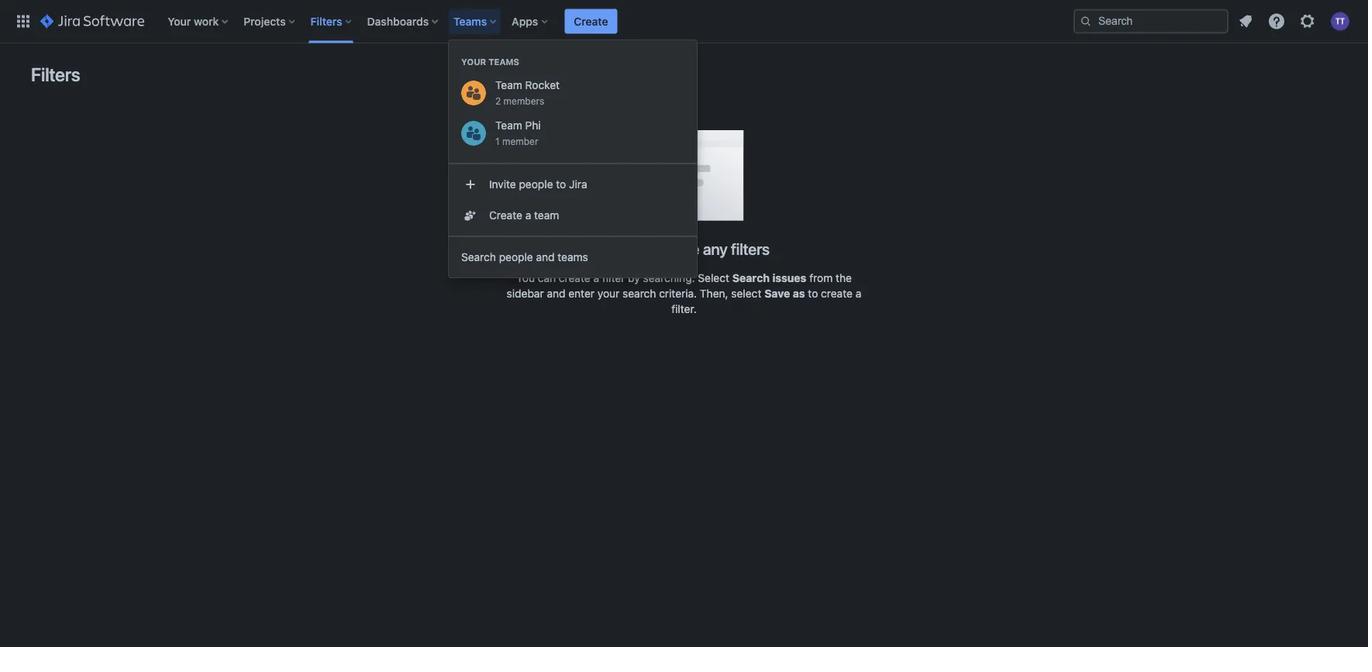 Task type: locate. For each thing, give the bounding box(es) containing it.
1 horizontal spatial filters
[[311, 15, 342, 28]]

1 vertical spatial create
[[489, 209, 522, 222]]

0 vertical spatial you
[[599, 240, 624, 258]]

then,
[[700, 287, 728, 300]]

0 vertical spatial filters
[[311, 15, 342, 28]]

create down invite
[[489, 209, 522, 222]]

a left filter
[[593, 272, 599, 285]]

1 vertical spatial people
[[499, 251, 533, 264]]

invite
[[489, 178, 516, 191]]

search down create a team
[[461, 251, 496, 264]]

you for you can create a filter by searching. select search issues
[[516, 272, 535, 285]]

people inside button
[[519, 178, 553, 191]]

filter
[[602, 272, 625, 285]]

1 horizontal spatial you
[[599, 240, 624, 258]]

issues
[[772, 272, 807, 285]]

2 team from the top
[[495, 119, 522, 132]]

team for team phi
[[495, 119, 522, 132]]

appswitcher icon image
[[14, 12, 33, 31]]

1 team from the top
[[495, 79, 522, 91]]

a left team
[[525, 209, 531, 222]]

teams up "team rocket 2 members"
[[489, 57, 519, 67]]

0 vertical spatial a
[[525, 209, 531, 222]]

search
[[623, 287, 656, 300]]

0 vertical spatial search
[[461, 251, 496, 264]]

1
[[495, 136, 500, 147]]

filters down appswitcher icon
[[31, 64, 80, 85]]

2 vertical spatial a
[[856, 287, 862, 300]]

and up can
[[536, 251, 555, 264]]

1 vertical spatial create
[[821, 287, 853, 300]]

1 horizontal spatial a
[[593, 272, 599, 285]]

to left jira
[[556, 178, 566, 191]]

people up team
[[519, 178, 553, 191]]

0 vertical spatial team
[[495, 79, 522, 91]]

teams button
[[449, 9, 502, 34]]

your teams group
[[449, 40, 697, 158]]

your profile and settings image
[[1331, 12, 1350, 31]]

banner
[[0, 0, 1368, 43]]

search people and teams button
[[449, 242, 697, 273]]

search up select
[[732, 272, 770, 285]]

don't
[[628, 240, 663, 258]]

create right apps dropdown button
[[574, 15, 608, 28]]

you up sidebar in the top left of the page
[[516, 272, 535, 285]]

0 vertical spatial to
[[556, 178, 566, 191]]

1 horizontal spatial your
[[461, 57, 486, 67]]

team up 2
[[495, 79, 522, 91]]

team up 1
[[495, 119, 522, 132]]

team inside team phi 1 member
[[495, 119, 522, 132]]

members
[[504, 95, 544, 106]]

to right as
[[808, 287, 818, 300]]

people
[[519, 178, 553, 191], [499, 251, 533, 264]]

0 vertical spatial teams
[[454, 15, 487, 28]]

people up sidebar in the top left of the page
[[499, 251, 533, 264]]

team
[[495, 79, 522, 91], [495, 119, 522, 132]]

and
[[536, 251, 555, 264], [547, 287, 566, 300]]

your inside group
[[461, 57, 486, 67]]

your for your teams
[[461, 57, 486, 67]]

your work
[[168, 15, 219, 28]]

1 vertical spatial to
[[808, 287, 818, 300]]

you
[[599, 240, 624, 258], [516, 272, 535, 285]]

2 horizontal spatial a
[[856, 287, 862, 300]]

1 horizontal spatial create
[[574, 15, 608, 28]]

group
[[449, 163, 697, 236]]

a inside button
[[525, 209, 531, 222]]

apps
[[512, 15, 538, 28]]

projects
[[244, 15, 286, 28]]

create inside to create a filter.
[[821, 287, 853, 300]]

1 horizontal spatial create
[[821, 287, 853, 300]]

1 vertical spatial teams
[[489, 57, 519, 67]]

a
[[525, 209, 531, 222], [593, 272, 599, 285], [856, 287, 862, 300]]

dashboards
[[367, 15, 429, 28]]

your inside popup button
[[168, 15, 191, 28]]

0 horizontal spatial you
[[516, 272, 535, 285]]

enter
[[568, 287, 595, 300]]

teams up your teams
[[454, 15, 487, 28]]

you up filter
[[599, 240, 624, 258]]

to
[[556, 178, 566, 191], [808, 287, 818, 300]]

teams
[[454, 15, 487, 28], [489, 57, 519, 67]]

0 horizontal spatial to
[[556, 178, 566, 191]]

1 vertical spatial and
[[547, 287, 566, 300]]

have
[[667, 240, 700, 258]]

filters right "projects" popup button on the top left of the page
[[311, 15, 342, 28]]

create
[[574, 15, 608, 28], [489, 209, 522, 222]]

Search field
[[1074, 9, 1229, 34]]

searching.
[[643, 272, 695, 285]]

0 horizontal spatial create
[[559, 272, 590, 285]]

0 vertical spatial and
[[536, 251, 555, 264]]

1 vertical spatial team
[[495, 119, 522, 132]]

0 horizontal spatial your
[[168, 15, 191, 28]]

create
[[559, 272, 590, 285], [821, 287, 853, 300]]

0 horizontal spatial teams
[[454, 15, 487, 28]]

teams
[[558, 251, 588, 264]]

create up enter
[[559, 272, 590, 285]]

0 vertical spatial people
[[519, 178, 553, 191]]

0 horizontal spatial search
[[461, 251, 496, 264]]

a right as
[[856, 287, 862, 300]]

0 vertical spatial create
[[574, 15, 608, 28]]

1 horizontal spatial to
[[808, 287, 818, 300]]

apps button
[[507, 9, 554, 34]]

help image
[[1267, 12, 1286, 31]]

can
[[538, 272, 556, 285]]

0 horizontal spatial filters
[[31, 64, 80, 85]]

jira software image
[[40, 12, 144, 31], [40, 12, 144, 31]]

save
[[765, 287, 790, 300]]

your up team rocket image
[[461, 57, 486, 67]]

team for team rocket
[[495, 79, 522, 91]]

filters
[[311, 15, 342, 28], [31, 64, 80, 85]]

1 vertical spatial you
[[516, 272, 535, 285]]

filters inside dropdown button
[[311, 15, 342, 28]]

your left work
[[168, 15, 191, 28]]

1 horizontal spatial teams
[[489, 57, 519, 67]]

1 vertical spatial a
[[593, 272, 599, 285]]

teams inside group
[[489, 57, 519, 67]]

team inside "team rocket 2 members"
[[495, 79, 522, 91]]

1 vertical spatial your
[[461, 57, 486, 67]]

to inside to create a filter.
[[808, 287, 818, 300]]

0 horizontal spatial create
[[489, 209, 522, 222]]

0 horizontal spatial a
[[525, 209, 531, 222]]

1 vertical spatial filters
[[31, 64, 80, 85]]

0 vertical spatial your
[[168, 15, 191, 28]]

and down can
[[547, 287, 566, 300]]

invite people to jira button
[[449, 169, 697, 200]]

create down the
[[821, 287, 853, 300]]

your teams
[[461, 57, 519, 67]]

0 vertical spatial create
[[559, 272, 590, 285]]

people inside 'button'
[[499, 251, 533, 264]]

search
[[461, 251, 496, 264], [732, 272, 770, 285]]

create inside 'primary' element
[[574, 15, 608, 28]]

1 vertical spatial search
[[732, 272, 770, 285]]

by
[[628, 272, 640, 285]]

you for you don't have any filters
[[599, 240, 624, 258]]

your
[[168, 15, 191, 28], [461, 57, 486, 67]]



Task type: describe. For each thing, give the bounding box(es) containing it.
select
[[698, 272, 729, 285]]

create button
[[565, 9, 617, 34]]

teams inside "dropdown button"
[[454, 15, 487, 28]]

notifications image
[[1236, 12, 1255, 31]]

1 horizontal spatial search
[[732, 272, 770, 285]]

filter.
[[672, 303, 697, 316]]

member
[[502, 136, 538, 147]]

to create a filter.
[[672, 287, 862, 316]]

and inside the from the sidebar and enter your search criteria. then, select
[[547, 287, 566, 300]]

jira
[[569, 178, 587, 191]]

team phi 1 member
[[495, 119, 541, 147]]

the
[[836, 272, 852, 285]]

search people and teams
[[461, 251, 588, 264]]

a inside to create a filter.
[[856, 287, 862, 300]]

team rocket image
[[461, 81, 486, 105]]

filters
[[731, 240, 770, 258]]

select
[[731, 287, 762, 300]]

projects button
[[239, 9, 301, 34]]

group containing invite people to jira
[[449, 163, 697, 236]]

banner containing your work
[[0, 0, 1368, 43]]

create a team button
[[449, 200, 697, 231]]

dashboards button
[[362, 9, 444, 34]]

settings image
[[1299, 12, 1317, 31]]

you can create a filter by searching. select search issues
[[516, 272, 807, 285]]

2
[[495, 95, 501, 106]]

create for create a team
[[489, 209, 522, 222]]

team rocket 2 members
[[495, 79, 560, 106]]

your for your work
[[168, 15, 191, 28]]

search inside search people and teams 'button'
[[461, 251, 496, 264]]

your work button
[[163, 9, 234, 34]]

people for search
[[499, 251, 533, 264]]

rocket
[[525, 79, 560, 91]]

criteria.
[[659, 287, 697, 300]]

filters button
[[306, 9, 358, 34]]

create a team
[[489, 209, 559, 222]]

save as
[[765, 287, 805, 300]]

phi
[[525, 119, 541, 132]]

invite people to jira image
[[461, 175, 480, 194]]

invite people to jira
[[489, 178, 587, 191]]

to inside button
[[556, 178, 566, 191]]

your
[[598, 287, 620, 300]]

sidebar
[[507, 287, 544, 300]]

people for invite
[[519, 178, 553, 191]]

from the sidebar and enter your search criteria. then, select
[[507, 272, 852, 300]]

primary element
[[9, 0, 1074, 43]]

any
[[703, 240, 728, 258]]

from
[[809, 272, 833, 285]]

create for create
[[574, 15, 608, 28]]

and inside 'button'
[[536, 251, 555, 264]]

team
[[534, 209, 559, 222]]

as
[[793, 287, 805, 300]]

team phi image
[[461, 121, 486, 146]]

work
[[194, 15, 219, 28]]

you don't have any filters
[[599, 240, 770, 258]]

search image
[[1080, 15, 1092, 28]]



Task type: vqa. For each thing, say whether or not it's contained in the screenshot.
third None from the top
no



